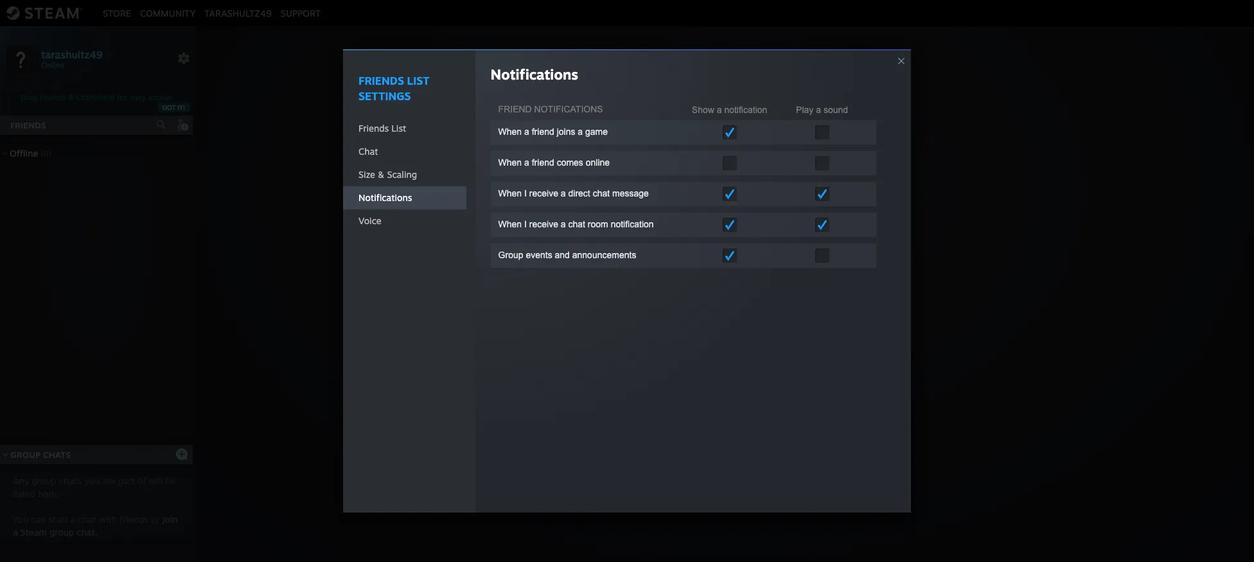 Task type: locate. For each thing, give the bounding box(es) containing it.
chat right direct
[[593, 188, 610, 199]]

or right click
[[705, 301, 715, 314]]

support link
[[276, 7, 325, 18]]

receive for chat
[[530, 219, 559, 229]]

notifications
[[491, 66, 578, 83], [535, 104, 603, 114], [359, 192, 412, 203]]

can
[[31, 514, 46, 525]]

group left events on the top left of the page
[[499, 250, 524, 260]]

any group chats you are part of will be listed here.
[[13, 476, 176, 499]]

group
[[499, 250, 524, 260], [718, 301, 747, 314], [11, 450, 41, 460]]

friend for comes
[[532, 157, 555, 168]]

1 vertical spatial friend
[[672, 301, 702, 314]]

1 vertical spatial tarashultz49
[[41, 48, 103, 61]]

1 receive from the top
[[530, 188, 559, 199]]

friends list
[[359, 123, 406, 134]]

list
[[407, 74, 430, 87], [392, 123, 406, 134]]

to
[[776, 301, 785, 314]]

notification
[[725, 105, 768, 115], [611, 219, 654, 229]]

friend
[[499, 104, 532, 114], [672, 301, 702, 314]]

receive for direct
[[530, 188, 559, 199]]

chat left room
[[569, 219, 586, 229]]

friends down drag
[[10, 120, 46, 130]]

notification right show
[[725, 105, 768, 115]]

announcements
[[573, 250, 637, 260]]

settings
[[359, 89, 411, 103]]

2 receive from the top
[[530, 219, 559, 229]]

1 vertical spatial receive
[[530, 219, 559, 229]]

friends up settings
[[359, 74, 404, 87]]

1 vertical spatial friend
[[532, 157, 555, 168]]

0 horizontal spatial group
[[11, 450, 41, 460]]

a up and
[[561, 219, 566, 229]]

list down settings
[[392, 123, 406, 134]]

friend right click
[[672, 301, 702, 314]]

list for friends list
[[392, 123, 406, 134]]

store link
[[98, 7, 136, 18]]

friend
[[532, 127, 555, 137], [532, 157, 555, 168]]

2 vertical spatial chat
[[78, 514, 96, 525]]

2 i from the top
[[525, 219, 527, 229]]

1 horizontal spatial list
[[407, 74, 430, 87]]

friends
[[359, 74, 404, 87], [40, 93, 66, 102], [10, 120, 46, 130], [359, 123, 389, 134]]

add a friend image
[[175, 118, 189, 132]]

of
[[138, 476, 146, 487]]

0 vertical spatial or
[[705, 301, 715, 314]]

be
[[165, 476, 176, 487]]

1 vertical spatial group
[[718, 301, 747, 314]]

group down "start"
[[49, 527, 74, 538]]

1 vertical spatial notification
[[611, 219, 654, 229]]

search my friends list image
[[156, 119, 167, 130]]

4 when from the top
[[499, 219, 522, 229]]

friend left joins
[[532, 127, 555, 137]]

size & scaling
[[359, 169, 417, 180]]

i down 'when a friend comes online'
[[525, 188, 527, 199]]

0 vertical spatial group
[[499, 250, 524, 260]]

notifications up joins
[[535, 104, 603, 114]]

listed
[[13, 489, 35, 499]]

chat up size
[[359, 146, 378, 157]]

friends for friends
[[10, 120, 46, 130]]

chats up chats
[[43, 450, 71, 460]]

create a group chat image
[[175, 448, 188, 461]]

are
[[102, 476, 115, 487]]

when
[[499, 127, 522, 137], [499, 157, 522, 168], [499, 188, 522, 199], [499, 219, 522, 229]]

chat
[[593, 188, 610, 199], [569, 219, 586, 229], [78, 514, 96, 525]]

1 i from the top
[[525, 188, 527, 199]]

when for when a friend comes online
[[499, 157, 522, 168]]

sound
[[824, 105, 849, 115]]

1 horizontal spatial chats
[[76, 93, 97, 102]]

when for when a friend joins a game
[[499, 127, 522, 137]]

0 vertical spatial notification
[[725, 105, 768, 115]]

0 horizontal spatial notification
[[611, 219, 654, 229]]

1 when from the top
[[499, 127, 522, 137]]

message
[[613, 188, 649, 199]]

friend left comes
[[532, 157, 555, 168]]

friends down settings
[[359, 123, 389, 134]]

0 vertical spatial &
[[68, 93, 74, 102]]

0 vertical spatial chats
[[76, 93, 97, 102]]

0 vertical spatial chat
[[593, 188, 610, 199]]

& left "here"
[[68, 93, 74, 102]]

start
[[48, 514, 68, 525]]

friend notifications
[[499, 104, 603, 114]]

tarashultz49 left support link
[[205, 7, 272, 18]]

and
[[555, 250, 570, 260]]

receive
[[530, 188, 559, 199], [530, 219, 559, 229]]

friends inside friends list settings
[[359, 74, 404, 87]]

2 horizontal spatial group
[[718, 301, 747, 314]]

receive down 'when a friend comes online'
[[530, 188, 559, 199]]

group up any
[[11, 450, 41, 460]]

1 horizontal spatial or
[[705, 301, 715, 314]]

1 vertical spatial list
[[392, 123, 406, 134]]

& right size
[[378, 169, 385, 180]]

join a steam group chat. link
[[13, 514, 178, 538]]

1 horizontal spatial tarashultz49
[[205, 7, 272, 18]]

0 vertical spatial tarashultz49
[[205, 7, 272, 18]]

1 horizontal spatial chat
[[750, 301, 773, 314]]

tarashultz49
[[205, 7, 272, 18], [41, 48, 103, 61]]

0 vertical spatial group
[[32, 476, 56, 487]]

1 horizontal spatial notification
[[725, 105, 768, 115]]

0 vertical spatial list
[[407, 74, 430, 87]]

or
[[705, 301, 715, 314], [151, 514, 160, 525]]

for
[[117, 93, 127, 102]]

a
[[717, 105, 722, 115], [817, 105, 822, 115], [525, 127, 530, 137], [578, 127, 583, 137], [525, 157, 530, 168], [561, 188, 566, 199], [561, 219, 566, 229], [664, 301, 669, 314], [70, 514, 75, 525], [13, 527, 18, 538]]

group up here.
[[32, 476, 56, 487]]

list up settings
[[407, 74, 430, 87]]

play
[[797, 105, 814, 115]]

with
[[99, 514, 117, 525]]

0 vertical spatial friend
[[532, 127, 555, 137]]

chats left "here"
[[76, 93, 97, 102]]

0 horizontal spatial friend
[[499, 104, 532, 114]]

1 vertical spatial chats
[[43, 450, 71, 460]]

friends for friends list
[[359, 123, 389, 134]]

comes
[[557, 157, 584, 168]]

group
[[32, 476, 56, 487], [49, 527, 74, 538]]

2 when from the top
[[499, 157, 522, 168]]

any
[[13, 476, 29, 487]]

a right "start"
[[70, 514, 75, 525]]

chat up chat.
[[78, 514, 96, 525]]

0 horizontal spatial chat
[[78, 514, 96, 525]]

show a notification
[[692, 105, 768, 115]]

friend for joins
[[532, 127, 555, 137]]

a inside 'join a steam group chat.'
[[13, 527, 18, 538]]

2 friend from the top
[[532, 157, 555, 168]]

0 horizontal spatial or
[[151, 514, 160, 525]]

click
[[638, 301, 661, 314]]

chat
[[359, 146, 378, 157], [750, 301, 773, 314]]

chat.
[[77, 527, 97, 538]]

group inside any group chats you are part of will be listed here.
[[32, 476, 56, 487]]

a down you
[[13, 527, 18, 538]]

notifications up friend notifications
[[491, 66, 578, 83]]

joins
[[557, 127, 576, 137]]

when for when i receive a chat room notification
[[499, 219, 522, 229]]

0 horizontal spatial list
[[392, 123, 406, 134]]

tarashultz49 up drag friends & chats here for easy access
[[41, 48, 103, 61]]

1 vertical spatial chat
[[569, 219, 586, 229]]

i up events on the top left of the page
[[525, 219, 527, 229]]

friends right drag
[[40, 93, 66, 102]]

scaling
[[387, 169, 417, 180]]

easy
[[129, 93, 146, 102]]

game
[[586, 127, 608, 137]]

1 horizontal spatial chat
[[569, 219, 586, 229]]

1 vertical spatial i
[[525, 219, 527, 229]]

notifications down size & scaling
[[359, 192, 412, 203]]

0 vertical spatial friend
[[499, 104, 532, 114]]

list inside friends list settings
[[407, 74, 430, 87]]

a right play
[[817, 105, 822, 115]]

2 vertical spatial group
[[11, 450, 41, 460]]

2 horizontal spatial chat
[[593, 188, 610, 199]]

1 horizontal spatial group
[[499, 250, 524, 260]]

0 horizontal spatial chats
[[43, 450, 71, 460]]

0 horizontal spatial tarashultz49
[[41, 48, 103, 61]]

1 friend from the top
[[532, 127, 555, 137]]

chats
[[76, 93, 97, 102], [43, 450, 71, 460]]

i for when i receive a chat room notification
[[525, 219, 527, 229]]

or left "join"
[[151, 514, 160, 525]]

3 when from the top
[[499, 188, 522, 199]]

friends for friends list settings
[[359, 74, 404, 87]]

friend up when a friend joins a game at the left top of page
[[499, 104, 532, 114]]

0 vertical spatial receive
[[530, 188, 559, 199]]

i
[[525, 188, 527, 199], [525, 219, 527, 229]]

&
[[68, 93, 74, 102], [378, 169, 385, 180]]

receive up events on the top left of the page
[[530, 219, 559, 229]]

0 vertical spatial i
[[525, 188, 527, 199]]

direct
[[569, 188, 591, 199]]

a down when a friend joins a game at the left top of page
[[525, 157, 530, 168]]

0 vertical spatial chat
[[359, 146, 378, 157]]

1 horizontal spatial &
[[378, 169, 385, 180]]

chat left to
[[750, 301, 773, 314]]

1 vertical spatial group
[[49, 527, 74, 538]]

group left to
[[718, 301, 747, 314]]

notification down message
[[611, 219, 654, 229]]



Task type: describe. For each thing, give the bounding box(es) containing it.
a right joins
[[578, 127, 583, 137]]

1 vertical spatial or
[[151, 514, 160, 525]]

when i receive a chat room notification
[[499, 219, 654, 229]]

here.
[[38, 489, 59, 499]]

store
[[103, 7, 131, 18]]

group for group events and announcements
[[499, 250, 524, 260]]

you
[[84, 476, 100, 487]]

group chats
[[11, 450, 71, 460]]

list for friends list settings
[[407, 74, 430, 87]]

2 vertical spatial notifications
[[359, 192, 412, 203]]

part
[[118, 476, 135, 487]]

click a friend or group chat to start!
[[638, 301, 814, 314]]

join a steam group chat.
[[13, 514, 178, 538]]

group inside 'join a steam group chat.'
[[49, 527, 74, 538]]

friends
[[120, 514, 148, 525]]

a right click
[[664, 301, 669, 314]]

a left direct
[[561, 188, 566, 199]]

a right show
[[717, 105, 722, 115]]

chat for when i receive a chat room notification
[[569, 219, 586, 229]]

manage friends list settings image
[[177, 52, 190, 65]]

when a friend joins a game
[[499, 127, 608, 137]]

when for when i receive a direct chat message
[[499, 188, 522, 199]]

tarashultz49 link
[[200, 7, 276, 18]]

voice
[[359, 215, 382, 226]]

group for group chats
[[11, 450, 41, 460]]

chat for you can start a chat with friends or
[[78, 514, 96, 525]]

when i receive a direct chat message
[[499, 188, 649, 199]]

support
[[281, 7, 321, 18]]

1 vertical spatial &
[[378, 169, 385, 180]]

you can start a chat with friends or
[[13, 514, 162, 525]]

room
[[588, 219, 609, 229]]

online
[[586, 157, 610, 168]]

will
[[149, 476, 163, 487]]

start!
[[788, 301, 814, 314]]

a down friend notifications
[[525, 127, 530, 137]]

here
[[99, 93, 115, 102]]

drag
[[21, 93, 38, 102]]

0 vertical spatial notifications
[[491, 66, 578, 83]]

access
[[148, 93, 172, 102]]

offline
[[10, 148, 38, 159]]

size
[[359, 169, 375, 180]]

collapse chats list image
[[0, 452, 15, 458]]

0 horizontal spatial chat
[[359, 146, 378, 157]]

1 horizontal spatial friend
[[672, 301, 702, 314]]

join
[[162, 514, 178, 525]]

you
[[13, 514, 28, 525]]

community link
[[136, 7, 200, 18]]

events
[[526, 250, 553, 260]]

community
[[140, 7, 196, 18]]

friends list settings
[[359, 74, 430, 103]]

group events and announcements
[[499, 250, 637, 260]]

0 horizontal spatial &
[[68, 93, 74, 102]]

1 vertical spatial notifications
[[535, 104, 603, 114]]

play a sound
[[797, 105, 849, 115]]

show
[[692, 105, 715, 115]]

steam
[[20, 527, 47, 538]]

chats
[[59, 476, 82, 487]]

1 vertical spatial chat
[[750, 301, 773, 314]]

drag friends & chats here for easy access
[[21, 93, 172, 102]]

i for when i receive a direct chat message
[[525, 188, 527, 199]]

when a friend comes online
[[499, 157, 610, 168]]



Task type: vqa. For each thing, say whether or not it's contained in the screenshot.
Friends List Settings's Friends
yes



